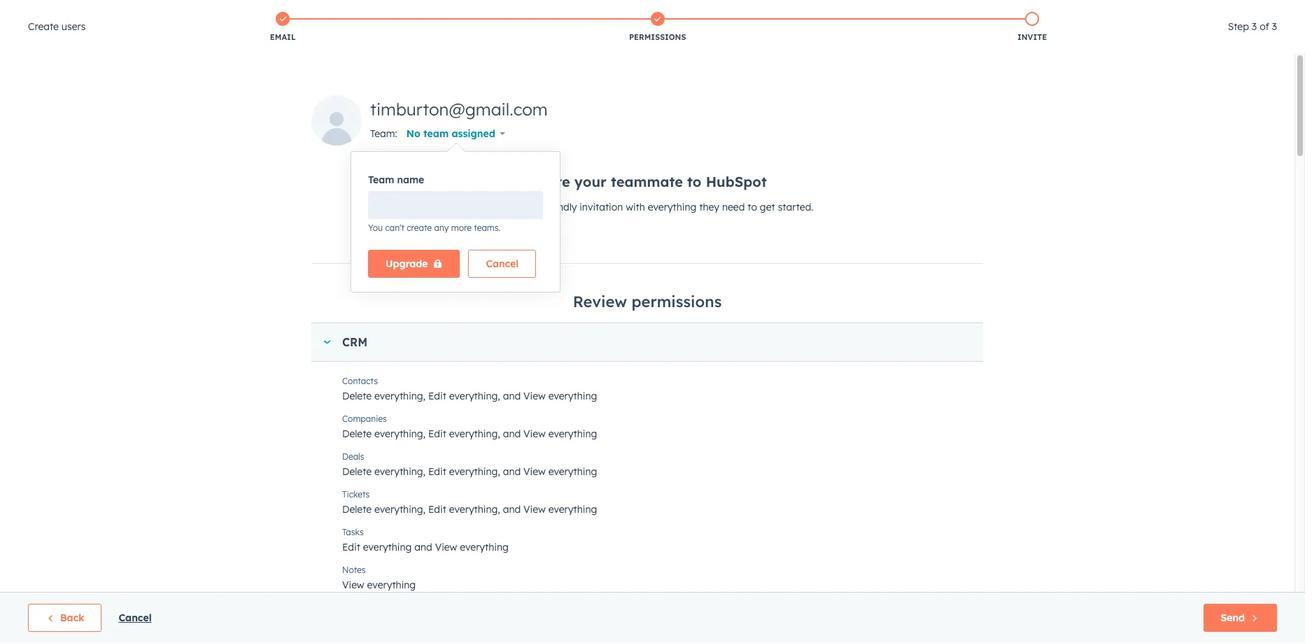 Task type: vqa. For each thing, say whether or not it's contained in the screenshot.
Conversations link
no



Task type: locate. For each thing, give the bounding box(es) containing it.
to up they
[[687, 173, 702, 190]]

-
[[533, 272, 537, 285], [537, 272, 541, 285]]

view inside companies delete everything , edit everything , and view everything
[[524, 428, 546, 440]]

,
[[423, 390, 426, 402], [498, 390, 500, 402], [423, 428, 426, 440], [498, 428, 500, 440], [423, 465, 426, 478], [498, 465, 500, 478], [423, 503, 426, 516], [498, 503, 500, 516]]

1
[[691, 323, 696, 335]]

and up companies delete everything , edit everything , and view everything
[[503, 390, 521, 402]]

companies
[[342, 414, 387, 424]]

list containing email
[[96, 9, 1220, 45]]

1 horizontal spatial invite
[[1018, 32, 1047, 42]]

edit inside the tickets delete everything , edit everything , and view everything
[[428, 503, 446, 516]]

send for send
[[1221, 612, 1245, 624]]

1 vertical spatial create
[[204, 133, 234, 146]]

view for contacts delete everything , edit everything , and view everything
[[524, 390, 546, 402]]

send inside button
[[1221, 612, 1245, 624]]

team name
[[368, 174, 424, 186]]

cancel inside button
[[486, 258, 519, 270]]

filters
[[458, 162, 486, 175]]

send them a friendly invitation with everything they need to get started.
[[481, 201, 814, 213]]

1 delete from the top
[[342, 390, 372, 402]]

0 vertical spatial cancel button
[[468, 250, 536, 278]]

--
[[533, 272, 541, 285]]

upgrade down can't
[[386, 258, 428, 270]]

1 - from the left
[[533, 272, 537, 285]]

a
[[534, 201, 540, 213]]

pagination navigation
[[632, 320, 759, 338]]

timburton@gmail.com dialog
[[0, 0, 1305, 643]]

last active button
[[307, 155, 372, 183]]

no
[[406, 127, 420, 140]]

4 delete from the top
[[342, 503, 372, 516]]

they
[[699, 201, 719, 213]]

1 horizontal spatial upgrade
[[961, 7, 1000, 18]]

delete
[[342, 390, 372, 402], [342, 428, 372, 440], [342, 465, 372, 478], [342, 503, 372, 516]]

and up notes view everything
[[414, 541, 432, 554]]

menu item left "calling icon" popup button
[[1010, 0, 1013, 22]]

upgrade
[[961, 7, 1000, 18], [386, 258, 428, 270]]

with
[[626, 201, 645, 213]]

0 vertical spatial users
[[61, 20, 86, 33]]

1 vertical spatial your
[[574, 173, 607, 190]]

0 vertical spatial create
[[28, 20, 59, 33]]

you
[[368, 223, 383, 233]]

list
[[96, 9, 1220, 45]]

cancel
[[486, 258, 519, 270], [119, 612, 152, 624]]

everything
[[648, 201, 697, 213], [374, 390, 423, 402], [449, 390, 498, 402], [548, 390, 597, 402], [374, 428, 423, 440], [449, 428, 498, 440], [548, 428, 597, 440], [374, 465, 423, 478], [449, 465, 498, 478], [548, 465, 597, 478], [374, 503, 423, 516], [449, 503, 498, 516], [548, 503, 597, 516], [363, 541, 412, 554], [460, 541, 509, 554], [367, 579, 416, 591]]

edit inside contacts delete everything , edit everything , and view everything
[[428, 390, 446, 402]]

0 horizontal spatial to
[[687, 173, 702, 190]]

tarashultz49@gmail.com
[[284, 280, 382, 290]]

0 vertical spatial upgrade
[[961, 7, 1000, 18]]

view inside the tickets delete everything , edit everything , and view everything
[[524, 503, 546, 516]]

teams.
[[474, 223, 501, 233]]

remove
[[440, 133, 474, 146]]

notes view everything
[[342, 565, 416, 591]]

need
[[722, 201, 745, 213]]

delete inside deals delete everything , edit everything , and view everything
[[342, 465, 372, 478]]

invite
[[1018, 32, 1047, 42], [528, 173, 570, 190], [1263, 233, 1295, 243]]

email completed list item
[[96, 9, 470, 45]]

1 vertical spatial invite
[[528, 173, 570, 190]]

users,
[[258, 133, 285, 146]]

0 vertical spatial invite
[[1018, 32, 1047, 42]]

edit up deals delete everything , edit everything , and view everything
[[428, 428, 446, 440]]

tasks edit everything and view everything
[[342, 527, 509, 554]]

2 delete from the top
[[342, 428, 372, 440]]

edit inside companies delete everything , edit everything , and view everything
[[428, 428, 446, 440]]

0 horizontal spatial users
[[61, 20, 86, 33]]

export
[[68, 580, 98, 593]]

edit up the tickets delete everything , edit everything , and view everything
[[428, 465, 446, 478]]

menu item up search hubspot search field
[[1145, 0, 1278, 22]]

permissions,
[[359, 133, 417, 146]]

create users
[[28, 20, 86, 33]]

1 vertical spatial cancel button
[[119, 610, 152, 626]]

invite up friendly
[[528, 173, 570, 190]]

edit down "tasks"
[[342, 541, 360, 554]]

and inside companies delete everything , edit everything , and view everything
[[503, 428, 521, 440]]

cancel button
[[468, 250, 536, 278], [119, 610, 152, 626]]

delete inside contacts delete everything , edit everything , and view everything
[[342, 390, 372, 402]]

edit for contacts delete everything , edit everything , and view everything
[[428, 390, 446, 402]]

invite down calling icon
[[1018, 32, 1047, 42]]

1 horizontal spatial cancel button
[[468, 250, 536, 278]]

0 vertical spatial your
[[529, 133, 550, 146]]

import & export link
[[14, 573, 146, 600]]

1 horizontal spatial send
[[1221, 612, 1245, 624]]

can't
[[385, 223, 404, 233]]

1 horizontal spatial to
[[748, 201, 757, 213]]

and for companies delete everything , edit everything , and view everything
[[503, 428, 521, 440]]

1 column header from the left
[[726, 223, 1041, 253]]

view inside notes view everything
[[342, 579, 364, 591]]

1 horizontal spatial 3
[[1272, 20, 1277, 33]]

and inside the tickets delete everything , edit everything , and view everything
[[503, 503, 521, 516]]

and for tickets delete everything , edit everything , and view everything
[[503, 503, 521, 516]]

calling icon image
[[1020, 6, 1033, 18]]

close image
[[1277, 17, 1288, 28]]

tasks
[[342, 527, 364, 537]]

invite for invite your teammate to hubspot
[[528, 173, 570, 190]]

delete inside companies delete everything , edit everything , and view everything
[[342, 428, 372, 440]]

edit for companies delete everything , edit everything , and view everything
[[428, 428, 446, 440]]

2 horizontal spatial invite
[[1263, 233, 1295, 243]]

invite left st
[[1263, 233, 1295, 243]]

and inside deals delete everything , edit everything , and view everything
[[503, 465, 521, 478]]

0 horizontal spatial invite
[[528, 173, 570, 190]]

access element
[[726, 253, 1041, 304]]

upgrade link
[[368, 250, 460, 278]]

your
[[529, 133, 550, 146], [574, 173, 607, 190]]

create users heading
[[28, 18, 86, 35]]

prev button
[[632, 320, 686, 338]]

1 horizontal spatial cancel
[[486, 258, 519, 270]]

send button
[[1203, 604, 1277, 632]]

main team element
[[1041, 253, 1251, 304]]

&
[[58, 580, 65, 593]]

1 menu item from the left
[[1010, 0, 1013, 22]]

your up invitation
[[574, 173, 607, 190]]

last active
[[307, 162, 361, 175]]

0 vertical spatial cancel
[[486, 258, 519, 270]]

invite inside list item
[[1018, 32, 1047, 42]]

menu item right "calling icon" popup button
[[1040, 0, 1072, 22]]

back
[[60, 612, 84, 624]]

delete for tickets delete everything , edit everything , and view everything
[[342, 503, 372, 516]]

audit logs link
[[14, 600, 146, 626]]

and down deals delete everything , edit everything , and view everything
[[503, 503, 521, 516]]

menu item
[[1010, 0, 1013, 22], [1040, 0, 1072, 22], [1145, 0, 1278, 22]]

back button
[[28, 604, 102, 632]]

upgrade right upgrade icon
[[961, 7, 1000, 18]]

edit up tasks edit everything and view everything
[[428, 503, 446, 516]]

delete down contacts
[[342, 390, 372, 402]]

invite for invite st
[[1263, 233, 1295, 243]]

tickets delete everything , edit everything , and view everything
[[342, 489, 597, 516]]

1 vertical spatial cancel
[[119, 612, 152, 624]]

cancel right back
[[119, 612, 152, 624]]

navigation
[[204, 74, 340, 109]]

get
[[760, 201, 775, 213]]

crm
[[342, 335, 368, 349]]

delete inside the tickets delete everything , edit everything , and view everything
[[342, 503, 372, 516]]

0 horizontal spatial 3
[[1252, 20, 1257, 33]]

audit logs
[[22, 607, 72, 619]]

create
[[407, 223, 432, 233]]

1 horizontal spatial users
[[477, 133, 501, 146]]

view inside tasks edit everything and view everything
[[435, 541, 457, 554]]

upgrade inside menu
[[961, 7, 1000, 18]]

1 button
[[686, 320, 701, 338]]

deals
[[342, 451, 364, 462]]

new
[[237, 133, 256, 146]]

and up the tickets delete everything , edit everything , and view everything
[[503, 465, 521, 478]]

2 3 from the left
[[1272, 20, 1277, 33]]

tara
[[284, 266, 306, 278]]

to left get
[[748, 201, 757, 213]]

cancel inside timburton@gmail.com dialog
[[119, 612, 152, 624]]

and inside contacts delete everything , edit everything , and view everything
[[503, 390, 521, 402]]

1 horizontal spatial create
[[204, 133, 234, 146]]

column header
[[726, 223, 1041, 253], [1041, 223, 1251, 253]]

and inside tasks edit everything and view everything
[[414, 541, 432, 554]]

3 delete from the top
[[342, 465, 372, 478]]

None text field
[[368, 191, 543, 219]]

delete down companies
[[342, 428, 372, 440]]

0 horizontal spatial create
[[28, 20, 59, 33]]

1 vertical spatial users
[[477, 133, 501, 146]]

users
[[61, 20, 86, 33], [477, 133, 501, 146]]

1 vertical spatial send
[[1221, 612, 1245, 624]]

and up deals delete everything , edit everything , and view everything
[[503, 428, 521, 440]]

2 vertical spatial invite
[[1263, 233, 1295, 243]]

2 menu item from the left
[[1040, 0, 1072, 22]]

delete down tickets
[[342, 503, 372, 516]]

0 vertical spatial to
[[687, 173, 702, 190]]

0 horizontal spatial upgrade
[[386, 258, 428, 270]]

advanced filters (0) button
[[383, 155, 512, 183]]

view inside contacts delete everything , edit everything , and view everything
[[524, 390, 546, 402]]

3 left of
[[1252, 20, 1257, 33]]

ascending sort. press to sort descending. element
[[499, 232, 504, 244]]

1 horizontal spatial your
[[574, 173, 607, 190]]

your right from
[[529, 133, 550, 146]]

0 vertical spatial send
[[481, 201, 504, 213]]

no team assigned button
[[397, 119, 514, 147]]

delete down deals
[[342, 465, 372, 478]]

team
[[368, 174, 394, 186]]

0 horizontal spatial cancel button
[[119, 610, 152, 626]]

create
[[28, 20, 59, 33], [204, 133, 234, 146]]

0 horizontal spatial your
[[529, 133, 550, 146]]

3 right of
[[1272, 20, 1277, 33]]

them
[[507, 201, 531, 213]]

team name element
[[368, 191, 543, 236]]

0 horizontal spatial menu item
[[1010, 0, 1013, 22]]

edit inside deals delete everything , edit everything , and view everything
[[428, 465, 446, 478]]

3
[[1252, 20, 1257, 33], [1272, 20, 1277, 33]]

0 horizontal spatial send
[[481, 201, 504, 213]]

view inside deals delete everything , edit everything , and view everything
[[524, 465, 546, 478]]

cancel down ascending sort. press to sort descending. "element"
[[486, 258, 519, 270]]

create inside heading
[[28, 20, 59, 33]]

cancel button right back
[[119, 610, 152, 626]]

everything inside notes view everything
[[367, 579, 416, 591]]

2 column header from the left
[[1041, 223, 1251, 253]]

cancel button down ascending sort. press to sort descending. "element"
[[468, 250, 536, 278]]

edit up companies delete everything , edit everything , and view everything
[[428, 390, 446, 402]]

2 horizontal spatial menu item
[[1145, 0, 1278, 22]]

view for deals delete everything , edit everything , and view everything
[[524, 465, 546, 478]]

and for deals delete everything , edit everything , and view everything
[[503, 465, 521, 478]]

1 horizontal spatial menu item
[[1040, 0, 1072, 22]]

0 horizontal spatial cancel
[[119, 612, 152, 624]]



Task type: describe. For each thing, give the bounding box(es) containing it.
1 3 from the left
[[1252, 20, 1257, 33]]

cancel for bottom cancel button
[[119, 612, 152, 624]]

75 per page button
[[759, 315, 846, 343]]

Search HubSpot search field
[[1098, 29, 1270, 53]]

upgrade image
[[946, 6, 958, 19]]

friendly
[[542, 201, 577, 213]]

permissions
[[632, 292, 722, 311]]

audit
[[22, 607, 47, 619]]

your inside timburton@gmail.com dialog
[[574, 173, 607, 190]]

1 vertical spatial to
[[748, 201, 757, 213]]

invite st
[[1263, 233, 1305, 243]]

invitation
[[580, 201, 623, 213]]

send for send them a friendly invitation with everything they need to get started.
[[481, 201, 504, 213]]

last
[[307, 162, 328, 175]]

no team assigned
[[406, 127, 495, 140]]

cancel for rightmost cancel button
[[486, 258, 519, 270]]

Search name or email address search field
[[207, 194, 410, 219]]

tickets
[[342, 489, 370, 500]]

upgrade menu
[[936, 0, 1278, 22]]

companies delete everything , edit everything , and view everything
[[342, 414, 597, 440]]

account.
[[552, 133, 592, 146]]

and left remove
[[420, 133, 437, 146]]

invite for invite
[[1018, 32, 1047, 42]]

contacts delete everything , edit everything , and view everything
[[342, 376, 597, 402]]

review permissions
[[573, 292, 722, 311]]

tara schultz tarashultz49@gmail.com
[[284, 266, 382, 290]]

customize
[[288, 133, 334, 146]]

delete for contacts delete everything , edit everything , and view everything
[[342, 390, 372, 402]]

caret image
[[323, 340, 331, 344]]

1 vertical spatial upgrade
[[386, 258, 428, 270]]

contacts
[[342, 376, 378, 386]]

more
[[451, 223, 472, 233]]

timburton@gmail.com
[[370, 98, 548, 119]]

assigned
[[452, 127, 495, 140]]

logs
[[50, 607, 72, 619]]

3 menu item from the left
[[1145, 0, 1278, 22]]

delete for deals delete everything , edit everything , and view everything
[[342, 465, 372, 478]]

page
[[802, 323, 827, 335]]

step 3 of 3
[[1228, 20, 1277, 33]]

import & export
[[22, 580, 98, 593]]

ascending sort. press to sort descending. image
[[499, 232, 504, 242]]

next
[[706, 323, 729, 335]]

create for create users
[[28, 20, 59, 33]]

team:
[[370, 127, 397, 140]]

create for create new users, customize user permissions, and remove users from your account.
[[204, 133, 234, 146]]

active
[[331, 162, 361, 175]]

permissions completed list item
[[470, 9, 845, 45]]

75
[[768, 323, 780, 335]]

per
[[783, 323, 799, 335]]

permissions
[[629, 32, 686, 42]]

invite your teammate to hubspot
[[528, 173, 767, 190]]

schultz
[[309, 266, 344, 278]]

prev
[[659, 323, 681, 335]]

you can't create any more teams.
[[368, 223, 501, 233]]

of
[[1260, 20, 1269, 33]]

(0)
[[489, 162, 503, 175]]

tara schultz link
[[284, 266, 501, 278]]

team
[[423, 127, 449, 140]]

email
[[270, 32, 296, 42]]

list inside timburton@gmail.com dialog
[[96, 9, 1220, 45]]

75 per page
[[768, 323, 827, 335]]

delete for companies delete everything , edit everything , and view everything
[[342, 428, 372, 440]]

and for contacts delete everything , edit everything , and view everything
[[503, 390, 521, 402]]

users inside heading
[[61, 20, 86, 33]]

step
[[1228, 20, 1249, 33]]

advanced
[[407, 162, 455, 175]]

notes
[[342, 565, 366, 575]]

view for companies delete everything , edit everything , and view everything
[[524, 428, 546, 440]]

crm button
[[311, 323, 969, 361]]

import
[[22, 580, 55, 593]]

edit inside tasks edit everything and view everything
[[342, 541, 360, 554]]

create new users, customize user permissions, and remove users from your account.
[[204, 133, 595, 146]]

advanced filters (0)
[[407, 162, 503, 175]]

next button
[[701, 320, 759, 338]]

deals delete everything , edit everything , and view everything
[[342, 451, 597, 478]]

2 - from the left
[[537, 272, 541, 285]]

name
[[397, 174, 424, 186]]

st
[[1297, 233, 1305, 243]]

edit for tickets delete everything , edit everything , and view everything
[[428, 503, 446, 516]]

started.
[[778, 201, 814, 213]]

user
[[337, 133, 357, 146]]

teammate
[[611, 173, 683, 190]]

review
[[573, 292, 627, 311]]

from
[[504, 133, 526, 146]]

any
[[434, 223, 449, 233]]

hubspot
[[706, 173, 767, 190]]

edit for deals delete everything , edit everything , and view everything
[[428, 465, 446, 478]]

invite list item
[[845, 9, 1220, 45]]

calling icon button
[[1014, 2, 1038, 20]]

view for tickets delete everything , edit everything , and view everything
[[524, 503, 546, 516]]



